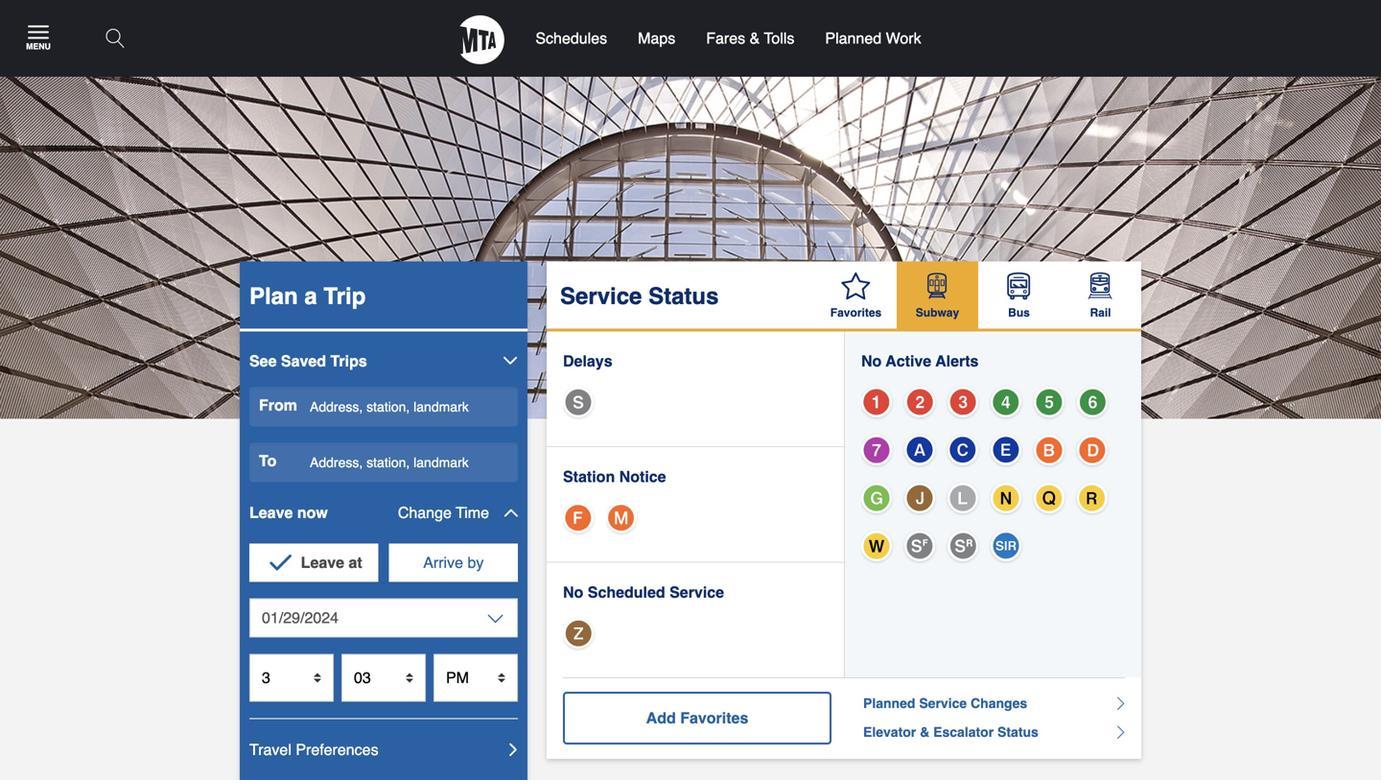 Task type: describe. For each thing, give the bounding box(es) containing it.
station
[[563, 468, 615, 485]]

rail link
[[1060, 261, 1142, 328]]

Select date (format month/day/year) text field
[[250, 598, 518, 637]]

change time
[[398, 504, 489, 521]]

line w element
[[862, 531, 892, 561]]

delays heading
[[563, 352, 828, 370]]

elevator & escalator status link
[[864, 721, 1126, 744]]

navigation containing schedules
[[0, 0, 1382, 419]]

to
[[259, 452, 277, 470]]

To search field
[[250, 443, 518, 482]]

see saved trips button
[[250, 328, 518, 373]]

add favorites
[[646, 709, 749, 727]]

line si element
[[991, 531, 1022, 561]]

bus link
[[979, 261, 1060, 328]]

1 horizontal spatial status
[[998, 725, 1039, 740]]

line f element
[[563, 502, 594, 533]]

no for no scheduled service
[[563, 583, 584, 601]]

delays
[[563, 352, 613, 370]]

changes
[[971, 696, 1028, 711]]

line gs element
[[563, 387, 594, 417]]

plan
[[250, 283, 298, 309]]

service status
[[560, 283, 719, 309]]

maps link
[[623, 0, 691, 77]]

trip
[[324, 283, 366, 309]]

line d element
[[1078, 435, 1108, 465]]

plan a trip
[[250, 283, 366, 309]]

see
[[250, 352, 277, 370]]

From search field
[[250, 387, 518, 426]]

scheduled
[[588, 583, 666, 601]]

favorites link
[[816, 261, 897, 328]]

leave at
[[301, 553, 362, 571]]

no scheduled service
[[563, 583, 725, 601]]

menu
[[26, 42, 51, 51]]

line e element
[[991, 435, 1022, 465]]

bus
[[1009, 306, 1030, 319]]

work
[[886, 29, 922, 47]]

line h element
[[948, 531, 979, 561]]

region containing leave at
[[246, 543, 522, 719]]

line r element
[[1078, 483, 1108, 513]]

saved
[[281, 352, 326, 370]]

line 4 element
[[991, 387, 1022, 417]]

escalator
[[934, 725, 994, 740]]

change
[[398, 504, 452, 521]]

chevron down image
[[488, 611, 504, 626]]

schedules
[[536, 29, 608, 47]]

planned work link
[[810, 0, 937, 77]]

active
[[886, 352, 932, 370]]

arrive
[[423, 553, 464, 571]]

time
[[456, 504, 489, 521]]

leave now
[[250, 504, 328, 521]]

fares
[[706, 29, 746, 47]]

travel preferences
[[250, 741, 379, 758]]

preferences
[[296, 741, 379, 758]]

line j element
[[905, 483, 936, 513]]

rail
[[1091, 306, 1112, 319]]

0 vertical spatial service
[[560, 283, 642, 309]]

see saved trips
[[250, 352, 367, 370]]



Task type: locate. For each thing, give the bounding box(es) containing it.
add favorites button
[[563, 692, 832, 745]]

leave
[[250, 504, 293, 521], [301, 553, 345, 571]]

0 vertical spatial favorites
[[831, 306, 882, 319]]

& right elevator
[[920, 725, 930, 740]]

0 horizontal spatial no
[[563, 583, 584, 601]]

by
[[468, 553, 484, 571]]

0 horizontal spatial list
[[563, 499, 828, 547]]

status down changes
[[998, 725, 1039, 740]]

1 vertical spatial service
[[670, 583, 725, 601]]

line b element
[[1034, 435, 1065, 465]]

favorites right add
[[681, 709, 749, 727]]

trips
[[331, 352, 367, 370]]

schedules link
[[520, 0, 623, 77]]

2 region from the top
[[246, 543, 522, 719]]

at
[[349, 553, 362, 571]]

0 horizontal spatial service
[[560, 283, 642, 309]]

1 region from the top
[[246, 328, 522, 780]]

alerts
[[936, 352, 979, 370]]

0 horizontal spatial leave
[[250, 504, 293, 521]]

favorites
[[831, 306, 882, 319], [681, 709, 749, 727]]

0 vertical spatial status
[[649, 283, 719, 309]]

line 6 element
[[1078, 387, 1108, 417]]

None number field
[[250, 654, 334, 702], [342, 654, 426, 702], [250, 654, 334, 702], [342, 654, 426, 702]]

1 vertical spatial &
[[920, 725, 930, 740]]

travel
[[250, 741, 292, 758]]

search image
[[106, 29, 124, 48]]

leave for leave now
[[250, 504, 293, 521]]

subway link
[[897, 261, 979, 328]]

service
[[560, 283, 642, 309], [670, 583, 725, 601], [920, 696, 967, 711]]

station notice
[[563, 468, 667, 485]]

status up delays heading at the top of page
[[649, 283, 719, 309]]

region containing see saved trips
[[246, 328, 522, 780]]

line m element
[[606, 502, 637, 533]]

line n element
[[991, 483, 1022, 513]]

leave for leave at
[[301, 553, 345, 571]]

service inside planned service changes link
[[920, 696, 967, 711]]

no left active
[[862, 352, 882, 370]]

planned work
[[826, 29, 922, 47]]

from
[[259, 396, 297, 414]]

no active alerts
[[862, 352, 979, 370]]

line 2 element
[[905, 387, 936, 417]]

1 horizontal spatial no
[[862, 352, 882, 370]]

0 vertical spatial &
[[750, 29, 760, 47]]

list for station notice
[[563, 499, 828, 547]]

maps
[[638, 29, 676, 47]]

planned
[[826, 29, 882, 47], [864, 696, 916, 711]]

fares & tolls link
[[691, 0, 810, 77]]

notice
[[620, 468, 667, 485]]

arrive by
[[423, 553, 484, 571]]

1 horizontal spatial favorites
[[831, 306, 882, 319]]

list for no active alerts
[[862, 384, 1126, 576]]

no for no active alerts
[[862, 352, 882, 370]]

planned up elevator
[[864, 696, 916, 711]]

&
[[750, 29, 760, 47], [920, 725, 930, 740]]

& left the tolls
[[750, 29, 760, 47]]

planned service changes
[[864, 696, 1028, 711]]

region
[[246, 328, 522, 780], [246, 543, 522, 719]]

no scheduled service heading
[[563, 583, 828, 601]]

no active alerts heading
[[862, 352, 1126, 370]]

station notice heading
[[563, 468, 828, 485]]

line z element
[[563, 618, 594, 649]]

1 vertical spatial planned
[[864, 696, 916, 711]]

line 7 element
[[862, 435, 892, 465]]

fares & tolls
[[706, 29, 795, 47]]

status
[[649, 283, 719, 309], [998, 725, 1039, 740]]

& for tolls
[[750, 29, 760, 47]]

1 horizontal spatial list
[[862, 384, 1126, 576]]

2 vertical spatial service
[[920, 696, 967, 711]]

now
[[297, 504, 328, 521]]

1 vertical spatial no
[[563, 583, 584, 601]]

favorites inside "link"
[[831, 306, 882, 319]]

1 horizontal spatial leave
[[301, 553, 345, 571]]

1 horizontal spatial &
[[920, 725, 930, 740]]

leave left now
[[250, 504, 293, 521]]

0 vertical spatial planned
[[826, 29, 882, 47]]

1 vertical spatial status
[[998, 725, 1039, 740]]

favorites up "no active alerts"
[[831, 306, 882, 319]]

line q element
[[1034, 483, 1065, 513]]

planned for planned work
[[826, 29, 882, 47]]

elevator
[[864, 725, 917, 740]]

travel preferences button
[[250, 738, 518, 780]]

leave left at at the bottom of page
[[301, 553, 345, 571]]

navigation
[[0, 0, 1382, 419]]

& for escalator
[[920, 725, 930, 740]]

line l element
[[948, 483, 979, 513]]

service up elevator & escalator status
[[920, 696, 967, 711]]

line a element
[[905, 435, 936, 465]]

tab list
[[816, 261, 1142, 328]]

1 horizontal spatial service
[[670, 583, 725, 601]]

line g element
[[862, 483, 892, 513]]

line 5 element
[[1034, 387, 1065, 417]]

line 3 element
[[948, 387, 979, 417]]

tab list containing favorites
[[816, 261, 1142, 328]]

2 horizontal spatial service
[[920, 696, 967, 711]]

line c element
[[948, 435, 979, 465]]

a
[[305, 283, 317, 309]]

add
[[646, 709, 676, 727]]

tolls
[[764, 29, 795, 47]]

0 vertical spatial leave
[[250, 504, 293, 521]]

planned for planned service changes
[[864, 696, 916, 711]]

0 vertical spatial no
[[862, 352, 882, 370]]

service right scheduled
[[670, 583, 725, 601]]

0 horizontal spatial status
[[649, 283, 719, 309]]

1 vertical spatial leave
[[301, 553, 345, 571]]

elevator & escalator status
[[864, 725, 1039, 740]]

0 horizontal spatial &
[[750, 29, 760, 47]]

line fs element
[[905, 531, 936, 561]]

line 1 element
[[862, 387, 892, 417]]

1 vertical spatial favorites
[[681, 709, 749, 727]]

planned left work at the top right
[[826, 29, 882, 47]]

service up delays
[[560, 283, 642, 309]]

mta image
[[460, 15, 505, 64]]

no up line z element
[[563, 583, 584, 601]]

subway
[[916, 306, 960, 319]]

0 horizontal spatial favorites
[[681, 709, 749, 727]]

planned service changes link
[[864, 692, 1126, 721]]

no
[[862, 352, 882, 370], [563, 583, 584, 601]]

favorites inside button
[[681, 709, 749, 727]]

list
[[862, 384, 1126, 576], [563, 499, 828, 547]]



Task type: vqa. For each thing, say whether or not it's contained in the screenshot.
Planned Service Changes Planned
yes



